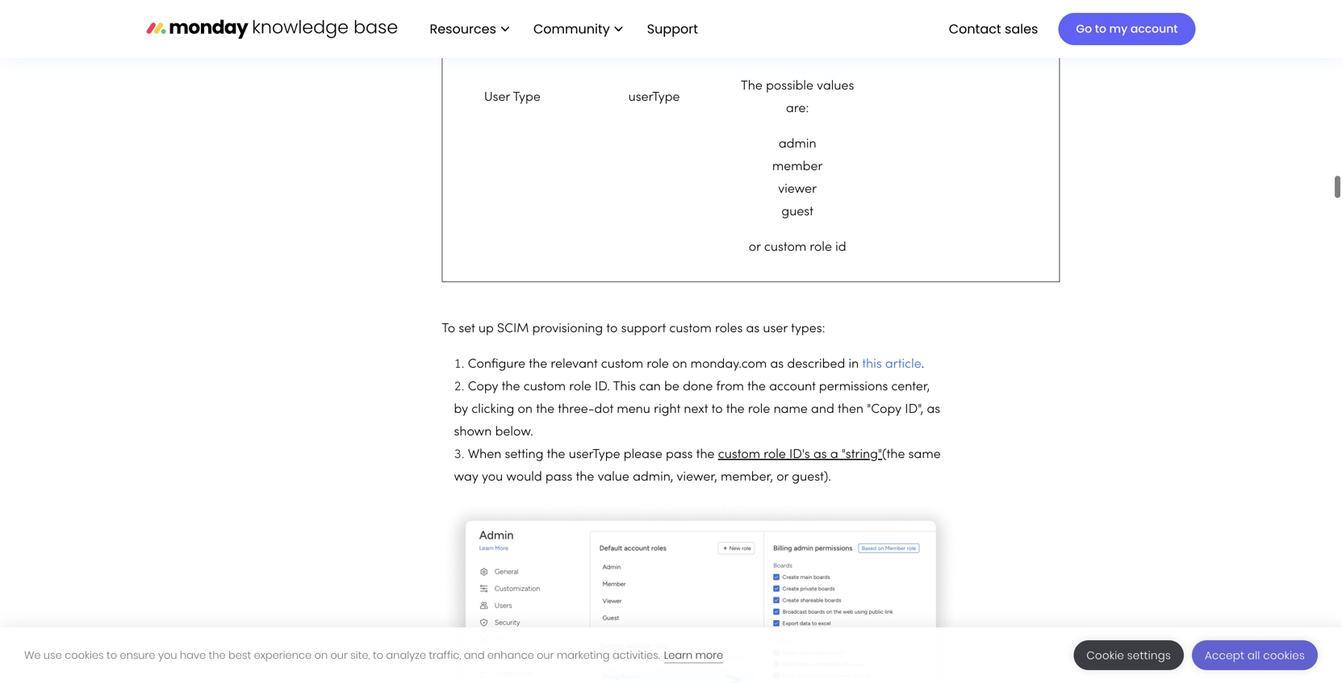 Task type: describe. For each thing, give the bounding box(es) containing it.
can
[[639, 381, 661, 393]]

cookies for all
[[1263, 648, 1305, 663]]

enhance
[[487, 648, 534, 663]]

accept all cookies button
[[1192, 641, 1318, 671]]

user type
[[484, 91, 541, 104]]

traffic,
[[429, 648, 461, 663]]

clicking
[[472, 404, 514, 416]]

this article link
[[862, 359, 921, 371]]

the left relevant
[[529, 359, 547, 371]]

contact
[[949, 20, 1001, 38]]

to left ensure
[[107, 648, 117, 663]]

you inside (the same way you would pass the value admin, viewer, member, or guest).
[[482, 472, 503, 484]]

cookie settings button
[[1074, 641, 1184, 671]]

dialog containing cookie settings
[[0, 628, 1342, 684]]

as left user
[[746, 323, 760, 335]]

role left id'
[[764, 449, 786, 461]]

dot
[[594, 404, 613, 416]]

resources
[[430, 20, 496, 38]]

way
[[454, 472, 478, 484]]

types:
[[791, 323, 825, 335]]

provisioning
[[532, 323, 603, 335]]

the right from
[[747, 381, 766, 393]]

best
[[228, 648, 251, 663]]

the inside dialog
[[209, 648, 226, 663]]

0 horizontal spatial usertype
[[569, 449, 620, 461]]

cookie
[[1087, 648, 1124, 663]]

id.
[[595, 381, 610, 393]]

menu
[[617, 404, 650, 416]]

to inside 'link'
[[1095, 21, 1106, 37]]

all
[[1248, 648, 1260, 663]]

be
[[664, 381, 679, 393]]

to right site,
[[373, 648, 383, 663]]

done
[[683, 381, 713, 393]]

values
[[817, 80, 854, 92]]

relevant
[[551, 359, 598, 371]]

s
[[805, 449, 810, 461]]

in
[[849, 359, 859, 371]]

cookies for use
[[65, 648, 104, 663]]

go
[[1076, 21, 1092, 37]]

sales
[[1005, 20, 1038, 38]]

custom up member,
[[718, 449, 760, 461]]

group_1_ _2023 01 12t114829.796.png image
[[442, 502, 958, 684]]

to left support
[[606, 323, 618, 335]]

site,
[[350, 648, 370, 663]]

or custom role id
[[749, 242, 846, 254]]

then
[[838, 404, 864, 416]]

setting
[[505, 449, 544, 461]]

role left id.
[[569, 381, 591, 393]]

we use cookies to ensure you have the best experience on our site, to analyze traffic, and enhance our marketing activities. learn more
[[24, 648, 723, 663]]

right
[[654, 404, 680, 416]]

activities.
[[612, 648, 660, 663]]

experience
[[254, 648, 312, 663]]

role left id on the right top of page
[[810, 242, 832, 254]]

contact sales
[[949, 20, 1038, 38]]

account inside copy the custom role id. this can be done from the account permissions center, by clicking on the three-dot menu right next to the role name and then "copy id", as shown below.
[[769, 381, 816, 393]]

user
[[484, 91, 510, 104]]

ensure
[[120, 648, 155, 663]]

when setting the usertype please pass the custom role id' s as a "string"
[[468, 449, 882, 461]]

0 horizontal spatial on
[[314, 648, 328, 663]]

shown
[[454, 426, 492, 439]]

main element
[[414, 0, 1196, 58]]

center,
[[891, 381, 930, 393]]

have
[[180, 648, 206, 663]]

the up viewer,
[[696, 449, 715, 461]]

accept all cookies
[[1205, 648, 1305, 663]]

cookie settings
[[1087, 648, 1171, 663]]

"copy
[[867, 404, 902, 416]]

article
[[885, 359, 921, 371]]

monday.com
[[691, 359, 767, 371]]

as down user
[[770, 359, 784, 371]]

id",
[[905, 404, 924, 416]]

the right setting
[[547, 449, 565, 461]]

copy the custom role id. this can be done from the account permissions center, by clicking on the three-dot menu right next to the role name and then "copy id", as shown below.
[[454, 381, 940, 439]]

0 vertical spatial or
[[749, 242, 761, 254]]

user
[[763, 323, 788, 335]]

set
[[459, 323, 475, 335]]

roles
[[715, 323, 743, 335]]



Task type: vqa. For each thing, say whether or not it's contained in the screenshot.
Step for Step 3: Set an action
no



Task type: locate. For each thing, give the bounding box(es) containing it.
as
[[746, 323, 760, 335], [770, 359, 784, 371], [927, 404, 940, 416], [814, 449, 827, 461]]

0 vertical spatial pass
[[666, 449, 693, 461]]

configure the relevant custom role on monday.com as described in this article .
[[468, 359, 924, 371]]

you left the 'have'
[[158, 648, 177, 663]]

role left name
[[748, 404, 770, 416]]

0 horizontal spatial account
[[769, 381, 816, 393]]

community
[[533, 20, 610, 38]]

to
[[442, 323, 455, 335]]

on inside copy the custom role id. this can be done from the account permissions center, by clicking on the three-dot menu right next to the role name and then "copy id", as shown below.
[[518, 404, 533, 416]]

on up below.
[[518, 404, 533, 416]]

by
[[454, 404, 468, 416]]

or inside (the same way you would pass the value admin, viewer, member, or guest).
[[777, 472, 789, 484]]

more
[[695, 648, 723, 663]]

please
[[624, 449, 662, 461]]

we
[[24, 648, 41, 663]]

the down configure
[[502, 381, 520, 393]]

our left site,
[[331, 648, 348, 663]]

go to my account link
[[1058, 13, 1196, 45]]

id
[[835, 242, 846, 254]]

1 vertical spatial usertype
[[569, 449, 620, 461]]

possible
[[766, 80, 814, 92]]

1 vertical spatial account
[[769, 381, 816, 393]]

2 vertical spatial on
[[314, 648, 328, 663]]

and inside dialog
[[464, 648, 485, 663]]

support
[[621, 323, 666, 335]]

support
[[647, 20, 698, 38]]

list
[[414, 0, 711, 58]]

0 vertical spatial usertype
[[628, 91, 680, 104]]

role up can
[[647, 359, 669, 371]]

2 cookies from the left
[[1263, 648, 1305, 663]]

custom inside copy the custom role id. this can be done from the account permissions center, by clicking on the three-dot menu right next to the role name and then "copy id", as shown below.
[[524, 381, 566, 393]]

to set up scim provisioning to support custom roles as user types:
[[442, 323, 825, 335]]

(the
[[882, 449, 905, 461]]

1 horizontal spatial you
[[482, 472, 503, 484]]

1 horizontal spatial pass
[[666, 449, 693, 461]]

id'
[[789, 449, 805, 461]]

copy
[[468, 381, 498, 393]]

learn more link
[[664, 648, 723, 664]]

usertype down support at the top of the page
[[628, 91, 680, 104]]

"string"
[[842, 449, 882, 461]]

cookies right all
[[1263, 648, 1305, 663]]

usertype
[[628, 91, 680, 104], [569, 449, 620, 461]]

are:
[[786, 103, 809, 115]]

1 vertical spatial or
[[777, 472, 789, 484]]

pass inside (the same way you would pass the value admin, viewer, member, or guest).
[[546, 472, 572, 484]]

configure
[[468, 359, 525, 371]]

to right go
[[1095, 21, 1106, 37]]

1 our from the left
[[331, 648, 348, 663]]

0 horizontal spatial our
[[331, 648, 348, 663]]

.
[[921, 359, 924, 371]]

account up name
[[769, 381, 816, 393]]

analyze
[[386, 648, 426, 663]]

0 horizontal spatial cookies
[[65, 648, 104, 663]]

community link
[[525, 15, 631, 43]]

contact sales link
[[941, 15, 1046, 43]]

the down from
[[726, 404, 745, 416]]

and left then
[[811, 404, 834, 416]]

pass right would
[[546, 472, 572, 484]]

our
[[331, 648, 348, 663], [537, 648, 554, 663]]

pass for please
[[666, 449, 693, 461]]

scim
[[497, 323, 529, 335]]

0 horizontal spatial and
[[464, 648, 485, 663]]

custom left id on the right top of page
[[764, 242, 806, 254]]

marketing
[[557, 648, 610, 663]]

member,
[[721, 472, 773, 484]]

pass up viewer,
[[666, 449, 693, 461]]

when
[[468, 449, 501, 461]]

this
[[862, 359, 882, 371]]

0 vertical spatial you
[[482, 472, 503, 484]]

0 vertical spatial account
[[1131, 21, 1178, 37]]

to inside copy the custom role id. this can be done from the account permissions center, by clicking on the three-dot menu right next to the role name and then "copy id", as shown below.
[[712, 404, 723, 416]]

type
[[513, 91, 541, 104]]

the left best
[[209, 648, 226, 663]]

learn
[[664, 648, 693, 663]]

the inside (the same way you would pass the value admin, viewer, member, or guest).
[[576, 472, 594, 484]]

as right the s
[[814, 449, 827, 461]]

1 horizontal spatial or
[[777, 472, 789, 484]]

custom down relevant
[[524, 381, 566, 393]]

use
[[43, 648, 62, 663]]

permissions
[[819, 381, 888, 393]]

cookies
[[65, 648, 104, 663], [1263, 648, 1305, 663]]

cookies right use
[[65, 648, 104, 663]]

you
[[482, 472, 503, 484], [158, 648, 177, 663]]

and
[[811, 404, 834, 416], [464, 648, 485, 663]]

three-
[[558, 404, 594, 416]]

settings
[[1127, 648, 1171, 663]]

same
[[908, 449, 941, 461]]

the possible values are:
[[741, 80, 854, 115]]

0 horizontal spatial or
[[749, 242, 761, 254]]

next
[[684, 404, 708, 416]]

described
[[787, 359, 845, 371]]

account inside 'link'
[[1131, 21, 1178, 37]]

0 vertical spatial and
[[811, 404, 834, 416]]

on right experience
[[314, 648, 328, 663]]

monday.com logo image
[[146, 12, 397, 46]]

admin,
[[633, 472, 673, 484]]

my
[[1109, 21, 1128, 37]]

1 vertical spatial you
[[158, 648, 177, 663]]

1 horizontal spatial usertype
[[628, 91, 680, 104]]

from
[[716, 381, 744, 393]]

account
[[1131, 21, 1178, 37], [769, 381, 816, 393]]

below.
[[495, 426, 533, 439]]

0 vertical spatial on
[[672, 359, 687, 371]]

usertype up the value
[[569, 449, 620, 461]]

would
[[506, 472, 542, 484]]

and inside copy the custom role id. this can be done from the account permissions center, by clicking on the three-dot menu right next to the role name and then "copy id", as shown below.
[[811, 404, 834, 416]]

1 horizontal spatial on
[[518, 404, 533, 416]]

account right my
[[1131, 21, 1178, 37]]

2 our from the left
[[537, 648, 554, 663]]

the
[[529, 359, 547, 371], [502, 381, 520, 393], [747, 381, 766, 393], [536, 404, 555, 416], [726, 404, 745, 416], [547, 449, 565, 461], [696, 449, 715, 461], [576, 472, 594, 484], [209, 648, 226, 663]]

1 cookies from the left
[[65, 648, 104, 663]]

1 horizontal spatial cookies
[[1263, 648, 1305, 663]]

custom up configure the relevant custom role on monday.com as described in this article .
[[669, 323, 712, 335]]

the left the value
[[576, 472, 594, 484]]

1 vertical spatial pass
[[546, 472, 572, 484]]

go to my account
[[1076, 21, 1178, 37]]

custom up 'this'
[[601, 359, 643, 371]]

1 vertical spatial and
[[464, 648, 485, 663]]

our right enhance
[[537, 648, 554, 663]]

1 vertical spatial on
[[518, 404, 533, 416]]

0 horizontal spatial you
[[158, 648, 177, 663]]

0 horizontal spatial pass
[[546, 472, 572, 484]]

the left three-
[[536, 404, 555, 416]]

as inside copy the custom role id. this can be done from the account permissions center, by clicking on the three-dot menu right next to the role name and then "copy id", as shown below.
[[927, 404, 940, 416]]

a
[[830, 449, 838, 461]]

to
[[1095, 21, 1106, 37], [606, 323, 618, 335], [712, 404, 723, 416], [107, 648, 117, 663], [373, 648, 383, 663]]

viewer,
[[677, 472, 717, 484]]

resources link
[[422, 15, 517, 43]]

on up be
[[672, 359, 687, 371]]

list containing resources
[[414, 0, 711, 58]]

pass for would
[[546, 472, 572, 484]]

to right next
[[712, 404, 723, 416]]

guest).
[[792, 472, 831, 484]]

and right traffic,
[[464, 648, 485, 663]]

the
[[741, 80, 763, 92]]

1 horizontal spatial our
[[537, 648, 554, 663]]

1 horizontal spatial and
[[811, 404, 834, 416]]

name
[[774, 404, 808, 416]]

2 horizontal spatial on
[[672, 359, 687, 371]]

dialog
[[0, 628, 1342, 684]]

(the same way you would pass the value admin, viewer, member, or guest).
[[454, 449, 941, 484]]

cookies inside button
[[1263, 648, 1305, 663]]

value
[[598, 472, 629, 484]]

you down the when
[[482, 472, 503, 484]]

as right id",
[[927, 404, 940, 416]]

this
[[613, 381, 636, 393]]

1 horizontal spatial account
[[1131, 21, 1178, 37]]

on
[[672, 359, 687, 371], [518, 404, 533, 416], [314, 648, 328, 663]]



